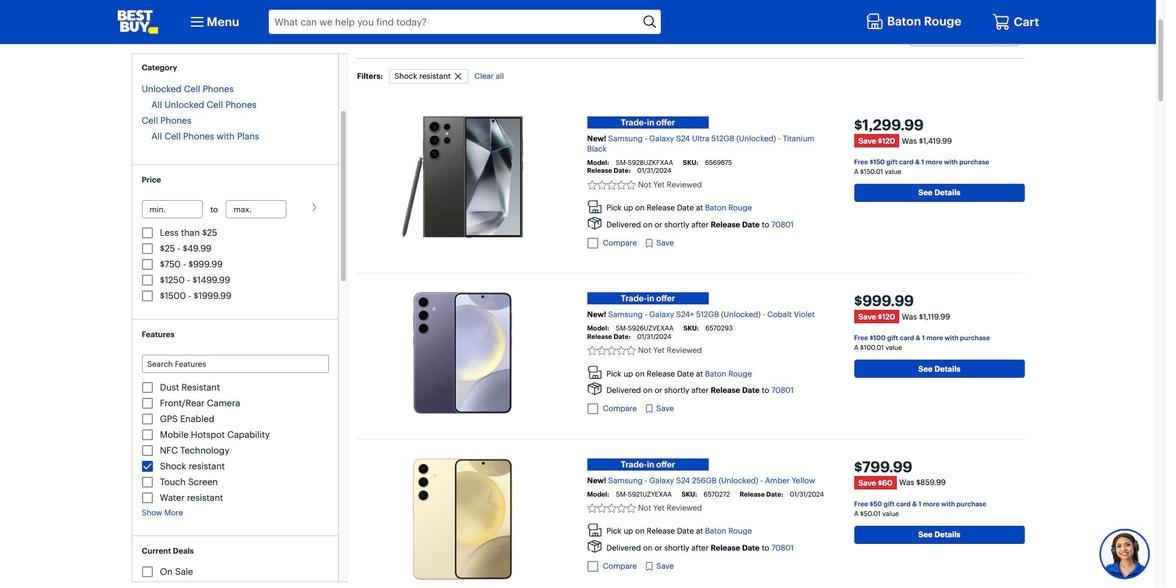 Task type: vqa. For each thing, say whether or not it's contained in the screenshot.
Best Buy Help Human Beacon IMAGE
yes



Task type: locate. For each thing, give the bounding box(es) containing it.
Mobile Hotspot Capability checkbox
[[142, 430, 153, 441]]

$25 - $49.99 checkbox
[[142, 243, 153, 254]]

2 trade in offer image from the top
[[496, 290, 800, 308]]

3 trade in offer image from the top
[[496, 456, 800, 474]]

0 vertical spatial trade in offer image
[[496, 114, 800, 132]]

best buy help human beacon image
[[1099, 528, 1151, 580]]

Touch Screen checkbox
[[142, 477, 153, 488]]

None checkbox
[[587, 238, 598, 249], [587, 404, 598, 415], [587, 238, 598, 249], [587, 404, 598, 415]]

1 vertical spatial trade in offer image
[[496, 290, 800, 308]]

apply price range image
[[309, 203, 319, 212]]

1 trade in offer image from the top
[[496, 114, 800, 132]]

samsung - galaxy s24 ultra 512gb (unlocked) - titanium black - front_zoom image
[[402, 117, 523, 238]]

Maximum Price text field
[[226, 200, 287, 218]]

cart icon image
[[993, 13, 1011, 31]]

trade in offer image for samsung - galaxy s24 ultra 512gb (unlocked) - titanium black - front_zoom image
[[496, 114, 800, 132]]

2 vertical spatial trade in offer image
[[496, 456, 800, 474]]

samsung - galaxy s24 256gb (unlocked) - amber yellow - front_zoom image
[[412, 459, 513, 580]]

Minimum Price text field
[[142, 200, 203, 218]]

Shock resistant checkbox
[[142, 461, 153, 472]]

trade in offer image for samsung - galaxy s24+ 512gb (unlocked) - cobalt violet - front_zoom image
[[496, 290, 800, 308]]

None checkbox
[[587, 562, 598, 572]]

trade in offer image
[[496, 114, 800, 132], [496, 290, 800, 308], [496, 456, 800, 474]]

Water resistant checkbox
[[142, 493, 153, 504]]

$1250 - $1499.99 checkbox
[[142, 275, 153, 286]]



Task type: describe. For each thing, give the bounding box(es) containing it.
NFC Technology checkbox
[[142, 445, 153, 456]]

trade in offer image for samsung - galaxy s24 256gb (unlocked) - amber yellow - front_zoom image in the bottom of the page
[[496, 456, 800, 474]]

remove filter: shock resistant image
[[453, 72, 463, 81]]

bestbuy.com image
[[117, 10, 158, 34]]

Type to search. Navigate forward to hear suggestions text field
[[269, 10, 640, 34]]

On Sale checkbox
[[142, 567, 153, 578]]

List is populated as you type. Navigate forward to read and select from the list text field
[[142, 355, 329, 373]]

$1500 - $1999.99 checkbox
[[142, 291, 153, 302]]

samsung - galaxy s24+ 512gb (unlocked) - cobalt violet - front_zoom image
[[413, 293, 512, 414]]

$750 - $999.99 checkbox
[[142, 259, 153, 270]]

Front/Rear Camera checkbox
[[142, 398, 153, 409]]

Less than $25 checkbox
[[142, 228, 153, 238]]

Dust Resistant checkbox
[[142, 382, 153, 393]]

menu image
[[187, 12, 207, 32]]

GPS Enabled checkbox
[[142, 414, 153, 425]]



